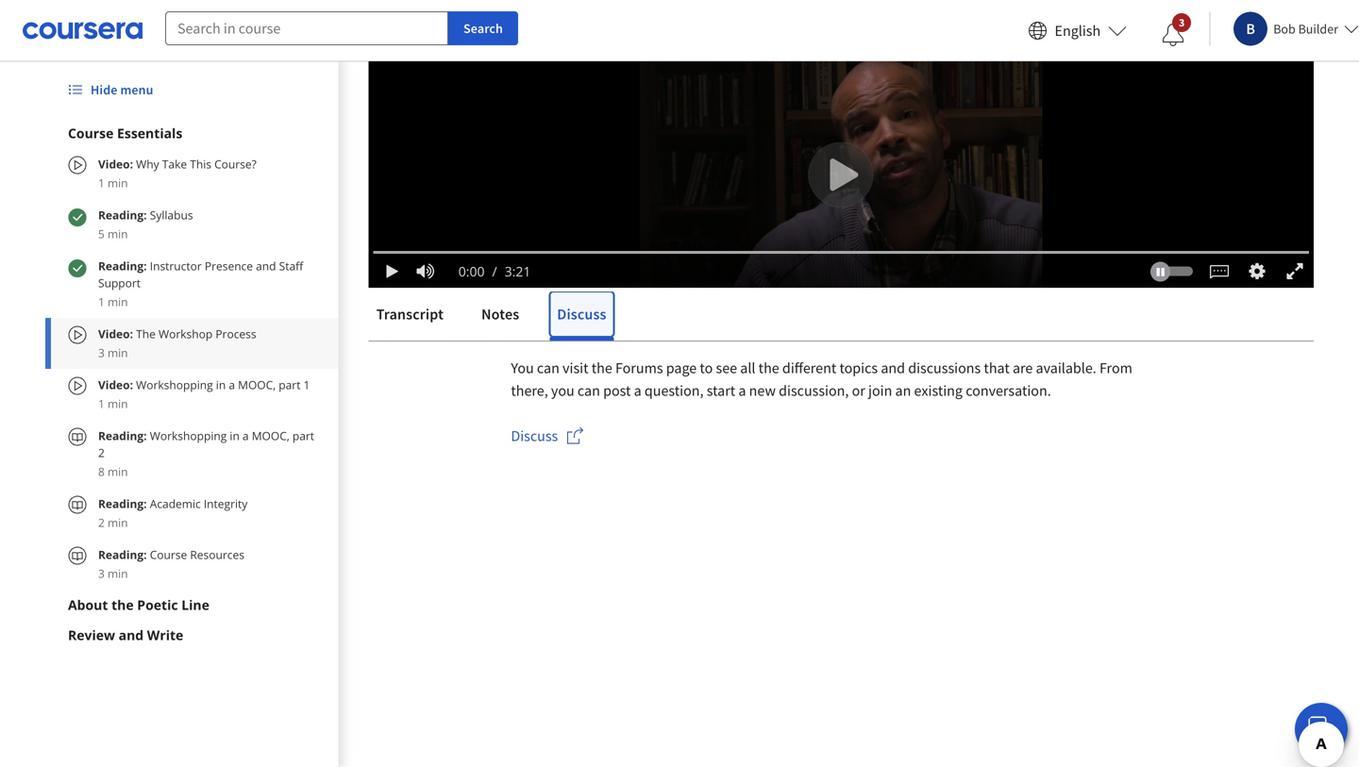 Task type: locate. For each thing, give the bounding box(es) containing it.
completed image for 1 min
[[68, 259, 87, 278]]

4 reading: from the top
[[98, 496, 147, 512]]

reading: up about the poetic line
[[98, 547, 147, 563]]

completed image left support
[[68, 259, 87, 278]]

8 min
[[98, 464, 128, 480]]

a
[[229, 377, 235, 393], [634, 382, 642, 400], [739, 382, 747, 400], [243, 428, 249, 444]]

3 up about
[[98, 566, 105, 582]]

5 min from the top
[[108, 396, 128, 412]]

you can visit the forums page to see all the different topics and discussions that are available. from there, you can post a question, start a new discussion, or join an existing conversation.
[[511, 359, 1133, 400]]

the
[[369, 253, 411, 286], [136, 326, 156, 342]]

video: for video: the workshop process 3 min
[[98, 326, 133, 342]]

3 video: from the top
[[98, 377, 133, 393]]

staff
[[279, 258, 303, 274]]

and down about the poetic line
[[119, 627, 144, 645]]

video: left why
[[98, 156, 133, 172]]

reading: for course resources
[[98, 547, 147, 563]]

completed image
[[68, 208, 87, 227], [68, 259, 87, 278]]

1 vertical spatial the
[[136, 326, 156, 342]]

1 vertical spatial discuss
[[511, 427, 558, 446]]

0 horizontal spatial the
[[112, 596, 134, 614]]

mooc,
[[238, 377, 276, 393], [252, 428, 290, 444]]

3 left b
[[1180, 15, 1186, 30]]

mooc, inside workshopping in a mooc, part 2
[[252, 428, 290, 444]]

the down support
[[136, 326, 156, 342]]

reading:
[[98, 207, 147, 223], [98, 258, 150, 274], [98, 428, 150, 444], [98, 496, 147, 512], [98, 547, 147, 563]]

a up workshopping in a mooc, part 2
[[229, 377, 235, 393]]

1 completed image from the top
[[68, 208, 87, 227]]

0 vertical spatial workshop
[[417, 253, 531, 286]]

3 inside dropdown button
[[1180, 15, 1186, 30]]

3 minutes 21 seconds element
[[505, 263, 531, 280]]

1 vertical spatial and
[[881, 359, 906, 378]]

1 horizontal spatial and
[[256, 258, 276, 274]]

about the poetic line button
[[68, 596, 316, 615]]

reading: academic integrity 2 min
[[98, 496, 248, 531]]

0 vertical spatial process
[[536, 253, 623, 286]]

show notifications image
[[1163, 24, 1185, 46]]

the up review and write
[[112, 596, 134, 614]]

workshopping inside workshopping in a mooc, part 2
[[150, 428, 227, 444]]

1 vertical spatial completed image
[[68, 259, 87, 278]]

essentials
[[117, 124, 183, 142]]

1 vertical spatial mooc,
[[252, 428, 290, 444]]

1 video: from the top
[[98, 156, 133, 172]]

question,
[[645, 382, 704, 400]]

discuss down there,
[[511, 427, 558, 446]]

min inside the reading: academic integrity 2 min
[[108, 515, 128, 531]]

0 vertical spatial completed image
[[68, 208, 87, 227]]

part
[[279, 377, 301, 393], [293, 428, 315, 444]]

2 min from the top
[[108, 226, 128, 242]]

the inside dropdown button
[[112, 596, 134, 614]]

min down 1 min
[[108, 345, 128, 361]]

0 horizontal spatial and
[[119, 627, 144, 645]]

process up discuss button
[[536, 253, 623, 286]]

resources
[[190, 547, 245, 563]]

reading: inside the reading: academic integrity 2 min
[[98, 496, 147, 512]]

min
[[108, 175, 128, 191], [108, 226, 128, 242], [108, 294, 128, 310], [108, 345, 128, 361], [108, 396, 128, 412], [108, 464, 128, 480], [108, 515, 128, 531], [108, 566, 128, 582]]

3:21
[[505, 263, 531, 280]]

the
[[592, 359, 613, 378], [759, 359, 780, 378], [112, 596, 134, 614]]

2 horizontal spatial the
[[759, 359, 780, 378]]

1 vertical spatial workshop
[[159, 326, 213, 342]]

workshopping
[[136, 377, 213, 393], [150, 428, 227, 444]]

0 vertical spatial 3
[[1180, 15, 1186, 30]]

2 inside workshopping in a mooc, part 2
[[98, 445, 105, 461]]

1 vertical spatial workshopping
[[150, 428, 227, 444]]

1
[[98, 175, 105, 191], [98, 294, 105, 310], [304, 377, 310, 393], [98, 396, 105, 412]]

full screen image
[[1284, 262, 1308, 281]]

process inside video: the workshop process 3 min
[[216, 326, 257, 342]]

notes button
[[474, 292, 527, 337]]

video: inside "video: why take this course? 1 min"
[[98, 156, 133, 172]]

english button
[[1021, 0, 1135, 61]]

english
[[1055, 21, 1101, 40]]

min right 5
[[108, 226, 128, 242]]

1 vertical spatial process
[[216, 326, 257, 342]]

the right all
[[759, 359, 780, 378]]

discussions
[[909, 359, 981, 378]]

1 horizontal spatial in
[[230, 428, 240, 444]]

min down support
[[108, 294, 128, 310]]

discuss
[[557, 305, 607, 324], [511, 427, 558, 446]]

poetic
[[137, 596, 178, 614]]

0 horizontal spatial workshop
[[159, 326, 213, 342]]

1 vertical spatial can
[[578, 382, 601, 400]]

existing
[[915, 382, 963, 400]]

video: for video: why take this course? 1 min
[[98, 156, 133, 172]]

5 reading: from the top
[[98, 547, 147, 563]]

a right 'post'
[[634, 382, 642, 400]]

reading: inside reading: syllabus 5 min
[[98, 207, 147, 223]]

2 down 8
[[98, 515, 105, 531]]

1 horizontal spatial course
[[150, 547, 187, 563]]

about
[[68, 596, 108, 614]]

1 inside "video: why take this course? 1 min"
[[98, 175, 105, 191]]

0 horizontal spatial the
[[136, 326, 156, 342]]

5
[[98, 226, 105, 242]]

workshopping down video: workshopping in a mooc, part 1 1 min
[[150, 428, 227, 444]]

course inside reading: course resources 3 min
[[150, 547, 187, 563]]

4 min from the top
[[108, 345, 128, 361]]

1 min from the top
[[108, 175, 128, 191]]

reading: inside reading: course resources 3 min
[[98, 547, 147, 563]]

completed image left 5
[[68, 208, 87, 227]]

0 horizontal spatial in
[[216, 377, 226, 393]]

mooc, down video: workshopping in a mooc, part 1 1 min
[[252, 428, 290, 444]]

note
[[1270, 260, 1300, 279]]

1 horizontal spatial can
[[578, 382, 601, 400]]

course
[[68, 124, 114, 142], [150, 547, 187, 563]]

reading: for syllabus
[[98, 207, 147, 223]]

b
[[1247, 19, 1256, 38]]

the left mute image
[[369, 253, 411, 286]]

discuss link
[[511, 427, 585, 450]]

and up an
[[881, 359, 906, 378]]

in inside video: workshopping in a mooc, part 1 1 min
[[216, 377, 226, 393]]

take
[[162, 156, 187, 172]]

video: inside video: the workshop process 3 min
[[98, 326, 133, 342]]

about the poetic line
[[68, 596, 210, 614]]

min up about the poetic line
[[108, 566, 128, 582]]

0 vertical spatial can
[[537, 359, 560, 378]]

2 horizontal spatial and
[[881, 359, 906, 378]]

1 vertical spatial part
[[293, 428, 315, 444]]

1 vertical spatial in
[[230, 428, 240, 444]]

2 video: from the top
[[98, 326, 133, 342]]

8
[[98, 464, 105, 480]]

reading: up 5
[[98, 207, 147, 223]]

2
[[98, 445, 105, 461], [98, 515, 105, 531]]

min up reading: syllabus 5 min
[[108, 175, 128, 191]]

1 horizontal spatial the
[[369, 253, 411, 286]]

that
[[984, 359, 1010, 378]]

mooc, up workshopping in a mooc, part 2
[[238, 377, 276, 393]]

0 vertical spatial part
[[279, 377, 301, 393]]

1 vertical spatial 3
[[98, 345, 105, 361]]

a down video: workshopping in a mooc, part 1 1 min
[[243, 428, 249, 444]]

reading: up support
[[98, 258, 150, 274]]

1 horizontal spatial process
[[536, 253, 623, 286]]

and left staff
[[256, 258, 276, 274]]

in inside workshopping in a mooc, part 2
[[230, 428, 240, 444]]

video:
[[98, 156, 133, 172], [98, 326, 133, 342], [98, 377, 133, 393]]

0 horizontal spatial can
[[537, 359, 560, 378]]

1 vertical spatial course
[[150, 547, 187, 563]]

3
[[1180, 15, 1186, 30], [98, 345, 105, 361], [98, 566, 105, 582]]

discuss up visit
[[557, 305, 607, 324]]

reading: course resources 3 min
[[98, 547, 245, 582]]

review and write button
[[68, 626, 316, 645]]

3 down 1 min
[[98, 345, 105, 361]]

min right 8
[[108, 464, 128, 480]]

Search in course text field
[[165, 11, 449, 45]]

workshop
[[417, 253, 531, 286], [159, 326, 213, 342]]

2 completed image from the top
[[68, 259, 87, 278]]

in down video: the workshop process 3 min at the top
[[216, 377, 226, 393]]

can right "you"
[[578, 382, 601, 400]]

video: inside video: workshopping in a mooc, part 1 1 min
[[98, 377, 133, 393]]

0 horizontal spatial course
[[68, 124, 114, 142]]

presence
[[205, 258, 253, 274]]

0 vertical spatial the
[[369, 253, 411, 286]]

2 vertical spatial and
[[119, 627, 144, 645]]

0 vertical spatial 2
[[98, 445, 105, 461]]

save note
[[1235, 260, 1300, 279]]

0:00
[[459, 263, 485, 280]]

can right you at the top of page
[[537, 359, 560, 378]]

7 min from the top
[[108, 515, 128, 531]]

1 horizontal spatial the
[[592, 359, 613, 378]]

2 2 from the top
[[98, 515, 105, 531]]

all
[[741, 359, 756, 378]]

0 vertical spatial in
[[216, 377, 226, 393]]

1 2 from the top
[[98, 445, 105, 461]]

course down hide
[[68, 124, 114, 142]]

workshopping down video: the workshop process 3 min at the top
[[136, 377, 213, 393]]

line
[[182, 596, 210, 614]]

1 vertical spatial video:
[[98, 326, 133, 342]]

page
[[667, 359, 697, 378]]

the right visit
[[592, 359, 613, 378]]

1 horizontal spatial workshop
[[417, 253, 531, 286]]

course essentials button
[[68, 124, 316, 143]]

discuss button
[[550, 292, 614, 337]]

reading: up 8 min
[[98, 428, 150, 444]]

2 up 8
[[98, 445, 105, 461]]

0 horizontal spatial process
[[216, 326, 257, 342]]

discussion,
[[779, 382, 849, 400]]

process up video: workshopping in a mooc, part 1 1 min
[[216, 326, 257, 342]]

reading: syllabus 5 min
[[98, 207, 193, 242]]

can
[[537, 359, 560, 378], [578, 382, 601, 400]]

course down the reading: academic integrity 2 min
[[150, 547, 187, 563]]

different
[[783, 359, 837, 378]]

write
[[147, 627, 184, 645]]

1 reading: from the top
[[98, 207, 147, 223]]

hide menu button
[[60, 73, 161, 107]]

min down 8 min
[[108, 515, 128, 531]]

reading: down 8 min
[[98, 496, 147, 512]]

video: down video: the workshop process 3 min at the top
[[98, 377, 133, 393]]

video: down 1 min
[[98, 326, 133, 342]]

0 vertical spatial mooc,
[[238, 377, 276, 393]]

min up 8 min
[[108, 396, 128, 412]]

2 vertical spatial 3
[[98, 566, 105, 582]]

in
[[216, 377, 226, 393], [230, 428, 240, 444]]

video: why take this course? 1 min
[[98, 156, 257, 191]]

why
[[136, 156, 159, 172]]

0 vertical spatial video:
[[98, 156, 133, 172]]

0 vertical spatial course
[[68, 124, 114, 142]]

and inside instructor presence and staff support
[[256, 258, 276, 274]]

0 vertical spatial discuss
[[557, 305, 607, 324]]

0 vertical spatial workshopping
[[136, 377, 213, 393]]

1 vertical spatial 2
[[98, 515, 105, 531]]

2 vertical spatial video:
[[98, 377, 133, 393]]

8 min from the top
[[108, 566, 128, 582]]

in down video: workshopping in a mooc, part 1 1 min
[[230, 428, 240, 444]]

and
[[256, 258, 276, 274], [881, 359, 906, 378], [119, 627, 144, 645]]

0 vertical spatial and
[[256, 258, 276, 274]]



Task type: vqa. For each thing, say whether or not it's contained in the screenshot.


Task type: describe. For each thing, give the bounding box(es) containing it.
instructor presence and staff support
[[98, 258, 303, 291]]

from
[[1100, 359, 1133, 378]]

a inside video: workshopping in a mooc, part 1 1 min
[[229, 377, 235, 393]]

transcript
[[377, 305, 444, 324]]

discuss inside button
[[557, 305, 607, 324]]

video: for video: workshopping in a mooc, part 1 1 min
[[98, 377, 133, 393]]

workshopping inside video: workshopping in a mooc, part 1 1 min
[[136, 377, 213, 393]]

menu
[[120, 81, 154, 98]]

conversation.
[[966, 382, 1052, 400]]

part inside workshopping in a mooc, part 2
[[293, 428, 315, 444]]

3 inside video: the workshop process 3 min
[[98, 345, 105, 361]]

completed image for 5 min
[[68, 208, 87, 227]]

you
[[511, 359, 534, 378]]

part inside video: workshopping in a mooc, part 1 1 min
[[279, 377, 301, 393]]

support
[[98, 275, 141, 291]]

see
[[716, 359, 738, 378]]

search
[[464, 20, 503, 37]]

min inside reading: course resources 3 min
[[108, 566, 128, 582]]

you
[[551, 382, 575, 400]]

an
[[896, 382, 912, 400]]

search button
[[449, 11, 518, 45]]

chat with us image
[[1307, 715, 1337, 745]]

workshopping in a mooc, part 2
[[98, 428, 315, 461]]

are
[[1013, 359, 1034, 378]]

min inside video: the workshop process 3 min
[[108, 345, 128, 361]]

forums
[[616, 359, 664, 378]]

new
[[750, 382, 776, 400]]

0:00 / 3:21
[[459, 263, 531, 280]]

available.
[[1037, 359, 1097, 378]]

bob
[[1274, 20, 1296, 37]]

a left new
[[739, 382, 747, 400]]

video: the workshop process 3 min
[[98, 326, 257, 361]]

reading: for academic integrity
[[98, 496, 147, 512]]

course?
[[214, 156, 257, 172]]

integrity
[[204, 496, 248, 512]]

course essentials
[[68, 124, 183, 142]]

topics
[[840, 359, 878, 378]]

builder
[[1299, 20, 1339, 37]]

and inside dropdown button
[[119, 627, 144, 645]]

visit
[[563, 359, 589, 378]]

review
[[68, 627, 115, 645]]

related lecture content tabs tab list
[[369, 292, 1315, 341]]

there,
[[511, 382, 548, 400]]

instructor
[[150, 258, 202, 274]]

3 reading: from the top
[[98, 428, 150, 444]]

notes
[[482, 305, 520, 324]]

3 button
[[1148, 12, 1201, 58]]

mute image
[[414, 262, 438, 281]]

the inside video: the workshop process 3 min
[[136, 326, 156, 342]]

join
[[869, 382, 893, 400]]

bob builder
[[1274, 20, 1339, 37]]

the workshop process
[[369, 253, 623, 286]]

or
[[852, 382, 866, 400]]

min inside "video: why take this course? 1 min"
[[108, 175, 128, 191]]

syllabus
[[150, 207, 193, 223]]

hide
[[91, 81, 118, 98]]

review and write
[[68, 627, 184, 645]]

save
[[1235, 260, 1266, 279]]

min inside video: workshopping in a mooc, part 1 1 min
[[108, 396, 128, 412]]

start
[[707, 382, 736, 400]]

1 min
[[98, 294, 128, 310]]

3 min from the top
[[108, 294, 128, 310]]

hide menu
[[91, 81, 154, 98]]

3 inside reading: course resources 3 min
[[98, 566, 105, 582]]

workshop inside video: the workshop process 3 min
[[159, 326, 213, 342]]

mooc, inside video: workshopping in a mooc, part 1 1 min
[[238, 377, 276, 393]]

post
[[604, 382, 631, 400]]

transcript button
[[369, 292, 451, 337]]

0 minutes 0 seconds element
[[459, 263, 485, 280]]

video: workshopping in a mooc, part 1 1 min
[[98, 377, 310, 412]]

save note button
[[1193, 246, 1315, 292]]

2 reading: from the top
[[98, 258, 150, 274]]

min inside reading: syllabus 5 min
[[108, 226, 128, 242]]

academic
[[150, 496, 201, 512]]

play image
[[383, 264, 402, 279]]

2 inside the reading: academic integrity 2 min
[[98, 515, 105, 531]]

course inside 'dropdown button'
[[68, 124, 114, 142]]

this
[[190, 156, 212, 172]]

/
[[493, 263, 497, 280]]

and inside you can visit the forums page to see all the different topics and discussions that are available. from there, you can post a question, start a new discussion, or join an existing conversation.
[[881, 359, 906, 378]]

to
[[700, 359, 713, 378]]

coursera image
[[23, 15, 143, 46]]

6 min from the top
[[108, 464, 128, 480]]

a inside workshopping in a mooc, part 2
[[243, 428, 249, 444]]



